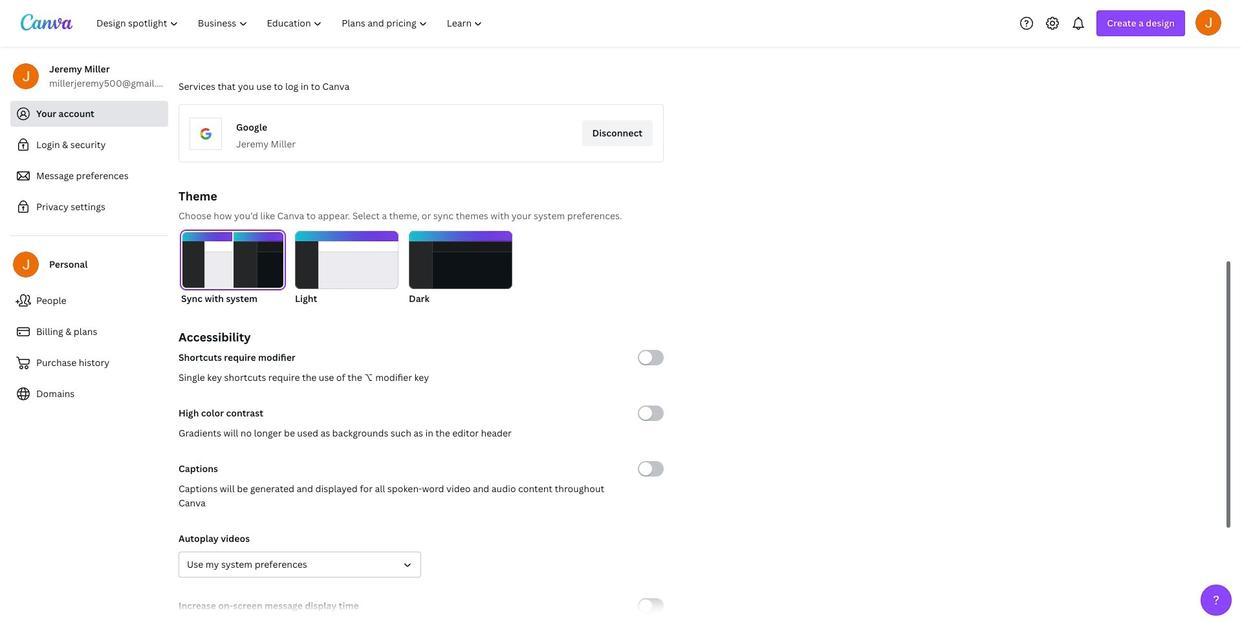Task type: describe. For each thing, give the bounding box(es) containing it.
jeremy miller image
[[1196, 9, 1222, 35]]



Task type: locate. For each thing, give the bounding box(es) containing it.
top level navigation element
[[88, 10, 494, 36]]

None button
[[181, 231, 285, 306], [295, 231, 399, 306], [409, 231, 512, 306], [179, 552, 421, 578], [181, 231, 285, 306], [295, 231, 399, 306], [409, 231, 512, 306], [179, 552, 421, 578]]



Task type: vqa. For each thing, say whether or not it's contained in the screenshot.
MINUTES
no



